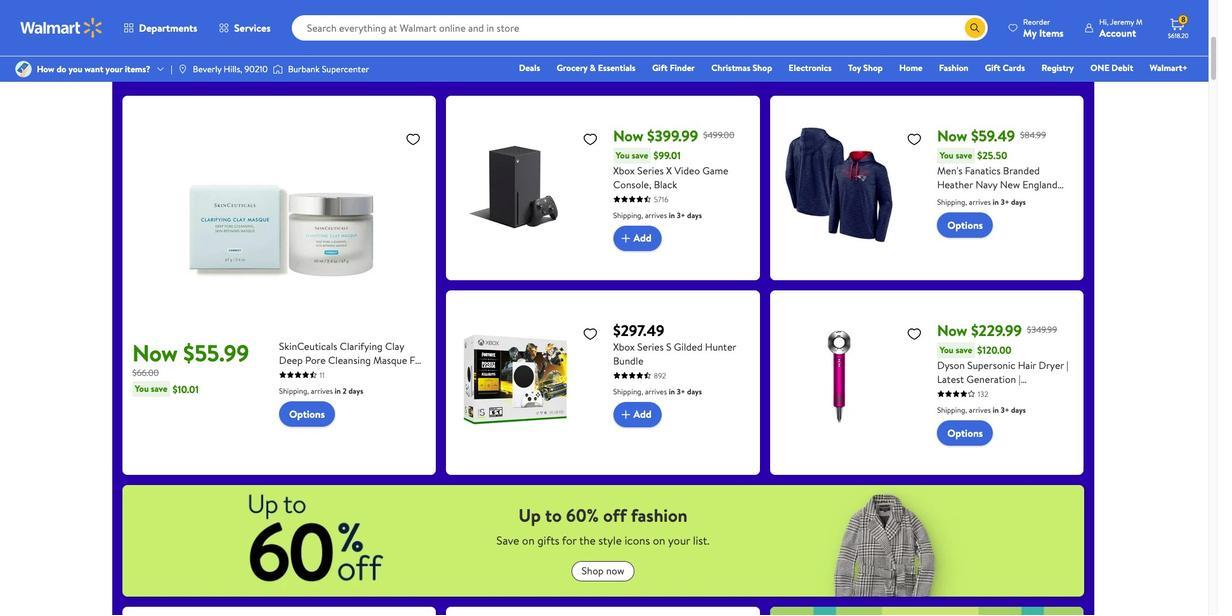 Task type: describe. For each thing, give the bounding box(es) containing it.
0 horizontal spatial home link
[[358, 0, 424, 15]]

beauty
[[679, 2, 705, 14]]

days down the gilded on the bottom right of the page
[[687, 386, 702, 397]]

save
[[497, 533, 519, 549]]

in inside now $229.99 group
[[993, 405, 999, 415]]

up to 60% off fashion save on gifts for the style icons on your list.
[[497, 503, 710, 549]]

3+ down new on the top of the page
[[1001, 196, 1010, 207]]

& for essentials
[[590, 62, 596, 74]]

oily,
[[317, 367, 337, 381]]

 image for beverly
[[178, 64, 188, 74]]

game
[[703, 163, 729, 177]]

seasonal decor
[[819, 2, 877, 14]]

kitchen
[[601, 2, 630, 14]]

1 vertical spatial fashion
[[939, 62, 969, 74]]

items
[[1040, 26, 1064, 40]]

hills,
[[224, 63, 242, 75]]

you save $120.00 dyson supersonic hair dryer | latest generation | fuchsia/nickel | refurbished
[[938, 343, 1069, 400]]

892
[[654, 370, 666, 381]]

one debit
[[1091, 62, 1134, 74]]

outdoors
[[907, 11, 942, 23]]

england
[[1023, 177, 1058, 191]]

personal
[[975, 11, 1008, 23]]

icons
[[625, 533, 650, 549]]

sports & outdoors
[[907, 2, 942, 23]]

food
[[762, 2, 782, 14]]

skinceuticals
[[279, 339, 337, 353]]

video games link
[[511, 0, 577, 15]]

video inside video games link
[[519, 2, 541, 14]]

now $399.99 $499.00
[[613, 125, 735, 146]]

you save $25.50 men's fanatics branded heather navy new england patriots hook and ladder pullover hoodie
[[938, 149, 1058, 219]]

registry link
[[1036, 61, 1080, 75]]

now $59.49 $84.99
[[938, 125, 1047, 146]]

11
[[320, 370, 325, 381]]

gilded
[[674, 340, 703, 354]]

shipping, down normal,
[[279, 386, 309, 396]]

food link
[[739, 0, 805, 15]]

debit
[[1112, 62, 1134, 74]]

dibs on these deals!
[[515, 56, 691, 84]]

days down you save $99.01 xbox series x video game console, black at the top of page
[[687, 210, 702, 221]]

toy shop
[[849, 62, 883, 74]]

shipping, arrives in 3+ days down the navy
[[938, 196, 1026, 207]]

add to favorites list, xbox series s  gilded hunter bundle image
[[583, 326, 598, 342]]

| right dryer at the bottom
[[1067, 358, 1069, 372]]

latest
[[938, 372, 964, 386]]

shipping, arrives in 3+ days down 892
[[613, 386, 702, 397]]

now $229.99 group
[[781, 301, 1074, 465]]

$84.99
[[1021, 129, 1047, 141]]

hi,
[[1100, 16, 1109, 27]]

jeremy
[[1111, 16, 1135, 27]]

how do you want your items?
[[37, 63, 150, 75]]

/
[[307, 381, 311, 395]]

now $55.99 $66.00 you save $10.01
[[132, 337, 249, 396]]

$99.01
[[654, 149, 681, 163]]

options for options link underneath '/'
[[289, 407, 325, 421]]

want
[[85, 63, 103, 75]]

arrives down the navy
[[969, 196, 991, 207]]

add to cart image
[[618, 231, 634, 246]]

your inside up to 60% off fashion save on gifts for the style icons on your list.
[[668, 533, 690, 549]]

days down new on the top of the page
[[1012, 196, 1026, 207]]

m
[[1136, 16, 1143, 27]]

gift finder link
[[647, 61, 701, 75]]

in left and
[[993, 196, 999, 207]]

add to favorites list, skinceuticals clarifying clay deep pore cleansing masque for normal, oily, combination skin 60 ml / 2.4 fl. oz. image
[[406, 131, 421, 147]]

walmart+ link
[[1145, 61, 1194, 75]]

5716
[[654, 194, 669, 205]]

electronics
[[789, 62, 832, 74]]

shipping, arrives in 3+ days down 5716
[[613, 210, 702, 221]]

shop for toy shop
[[864, 62, 883, 74]]

reorder
[[1024, 16, 1051, 27]]

finder
[[670, 62, 695, 74]]

you save $99.01 xbox series x video game console, black
[[613, 149, 729, 191]]

$297.49
[[613, 320, 665, 341]]

save for fanatics
[[956, 149, 973, 162]]

christmas
[[712, 62, 751, 74]]

gift for gift finder
[[652, 62, 668, 74]]

1 vertical spatial fashion link
[[934, 61, 975, 75]]

shop inside button
[[582, 564, 604, 578]]

arrives down 5716
[[645, 210, 667, 221]]

and
[[1001, 191, 1016, 205]]

deep
[[279, 353, 303, 367]]

shipping, inside now $229.99 group
[[938, 405, 968, 415]]

you for xbox
[[616, 149, 630, 162]]

& for dining
[[633, 2, 639, 14]]

men's
[[938, 163, 963, 177]]

walmart+
[[1150, 62, 1188, 74]]

hair
[[1018, 358, 1037, 372]]

burbank supercenter
[[288, 63, 369, 75]]

$25.50
[[978, 149, 1008, 163]]

dining
[[608, 11, 631, 23]]

gift cards
[[985, 62, 1025, 74]]

0 horizontal spatial fashion
[[453, 2, 482, 14]]

now for $229.99
[[938, 320, 968, 341]]

hook
[[974, 191, 998, 205]]

$349.99
[[1027, 324, 1058, 336]]

hoodie
[[976, 205, 1008, 219]]

fashion
[[631, 503, 688, 528]]

options link down patriots
[[938, 212, 993, 238]]

grocery & essentials link
[[551, 61, 642, 75]]

supersonic
[[968, 358, 1016, 372]]

xbox inside $297.49 xbox series s  gilded hunter bundle
[[613, 340, 635, 354]]

2 horizontal spatial on
[[653, 533, 666, 549]]

fl.
[[329, 381, 337, 395]]

add for add to cart icon
[[634, 408, 652, 422]]

grocery & essentials
[[557, 62, 636, 74]]

0 horizontal spatial on
[[522, 533, 535, 549]]

cards
[[1003, 62, 1025, 74]]

now $229.99 $349.99
[[938, 320, 1058, 341]]

beverly
[[193, 63, 222, 75]]

video games
[[519, 2, 568, 14]]

in down black
[[669, 210, 675, 221]]

dibs
[[515, 56, 555, 84]]

& for personal
[[1015, 2, 1021, 14]]

2
[[343, 386, 347, 396]]

2.4
[[313, 381, 327, 395]]

shipping, up add to cart image
[[613, 210, 643, 221]]

you for dyson
[[940, 344, 954, 356]]

now for $55.99
[[132, 337, 178, 369]]

tech link
[[282, 0, 348, 15]]

save for supersonic
[[956, 344, 973, 356]]

series inside $297.49 xbox series s  gilded hunter bundle
[[637, 340, 664, 354]]

& for grooming
[[707, 2, 713, 14]]

burbank
[[288, 63, 320, 75]]

add for add to cart image
[[634, 231, 652, 245]]

care
[[1010, 11, 1026, 23]]

shipping, up add to cart icon
[[613, 386, 643, 397]]



Task type: vqa. For each thing, say whether or not it's contained in the screenshot.
Day within the Valentine's Day tableware
no



Task type: locate. For each thing, give the bounding box(es) containing it.
& inside the kitchen & dining
[[633, 2, 639, 14]]

cleansing
[[328, 353, 371, 367]]

series left s
[[637, 340, 664, 354]]

& inside 'grocery & essentials' link
[[590, 62, 596, 74]]

3+ down the gilded on the bottom right of the page
[[677, 386, 686, 397]]

how
[[37, 63, 54, 75]]

& right grocery
[[590, 62, 596, 74]]

deals link
[[513, 61, 546, 75]]

0 horizontal spatial video
[[519, 2, 541, 14]]

 image
[[15, 61, 32, 77], [178, 64, 188, 74]]

supercenter
[[322, 63, 369, 75]]

2 add button from the top
[[613, 402, 662, 428]]

1 add from the top
[[634, 231, 652, 245]]

you down '$66.00'
[[135, 383, 149, 395]]

2 vertical spatial options
[[948, 426, 983, 440]]

on
[[560, 56, 582, 84], [522, 533, 535, 549], [653, 533, 666, 549]]

 image for how
[[15, 61, 32, 77]]

style
[[599, 533, 622, 549]]

2 gift from the left
[[985, 62, 1001, 74]]

gift left cards
[[985, 62, 1001, 74]]

options for options link within the now $229.99 group
[[948, 426, 983, 440]]

& inside sports & outdoors
[[935, 2, 941, 14]]

series inside you save $99.01 xbox series x video game console, black
[[637, 163, 664, 177]]

the
[[579, 533, 596, 549]]

your
[[106, 63, 123, 75], [668, 533, 690, 549]]

3+ inside now $229.99 group
[[1001, 405, 1010, 415]]

1 vertical spatial video
[[675, 163, 700, 177]]

options link
[[938, 212, 993, 238], [279, 401, 335, 427], [938, 421, 993, 446]]

0 vertical spatial home link
[[358, 0, 424, 15]]

$59.49
[[971, 125, 1016, 146]]

1 horizontal spatial on
[[560, 56, 582, 84]]

8 $618.20
[[1168, 14, 1189, 40]]

gifts
[[538, 533, 560, 549]]

you inside now $55.99 $66.00 you save $10.01
[[135, 383, 149, 395]]

0 horizontal spatial gift
[[652, 62, 668, 74]]

grocery
[[557, 62, 588, 74]]

departments
[[139, 21, 197, 35]]

1 horizontal spatial  image
[[178, 64, 188, 74]]

8
[[1182, 14, 1186, 25]]

refurbished
[[1008, 386, 1061, 400]]

items?
[[125, 63, 150, 75]]

$399.99
[[647, 125, 698, 146]]

walmart image
[[20, 18, 103, 38]]

hi, jeremy m account
[[1100, 16, 1143, 40]]

1 vertical spatial series
[[637, 340, 664, 354]]

& right beauty
[[707, 2, 713, 14]]

add down 'console,'
[[634, 231, 652, 245]]

add to favorites list, dyson supersonic hair dryer | latest generation | fuchsia/nickel | refurbished image
[[907, 326, 922, 342]]

video left games
[[519, 2, 541, 14]]

 image left how
[[15, 61, 32, 77]]

90210
[[245, 63, 268, 75]]

save for series
[[632, 149, 649, 162]]

0 vertical spatial video
[[519, 2, 541, 14]]

on right dibs
[[560, 56, 582, 84]]

0 vertical spatial fashion link
[[434, 0, 500, 15]]

save down '$66.00'
[[151, 383, 168, 395]]

xbox left black
[[613, 163, 635, 177]]

wellness & personal care
[[975, 2, 1026, 23]]

arrives down 132
[[969, 405, 991, 415]]

options link down fuchsia/nickel
[[938, 421, 993, 446]]

services
[[234, 21, 271, 35]]

you for men's
[[940, 149, 954, 162]]

& inside beauty & grooming
[[707, 2, 713, 14]]

$66.00
[[132, 367, 159, 379]]

toy shop link
[[843, 61, 889, 75]]

1 series from the top
[[637, 163, 664, 177]]

in down s
[[669, 386, 675, 397]]

& right dining
[[633, 2, 639, 14]]

2 xbox from the top
[[613, 340, 635, 354]]

deals
[[519, 62, 540, 74]]

you inside you save $25.50 men's fanatics branded heather navy new england patriots hook and ladder pullover hoodie
[[940, 149, 954, 162]]

tech
[[306, 2, 324, 14]]

wellness & personal care link
[[968, 0, 1034, 24]]

| right generation
[[1019, 372, 1021, 386]]

Walmart Site-Wide search field
[[292, 15, 988, 41]]

now for $59.49
[[938, 125, 968, 146]]

shop right christmas
[[753, 62, 772, 74]]

you
[[616, 149, 630, 162], [940, 149, 954, 162], [940, 344, 954, 356], [135, 383, 149, 395]]

0 vertical spatial options
[[948, 218, 983, 232]]

options for options link underneath patriots
[[948, 218, 983, 232]]

ml
[[293, 381, 304, 395]]

search icon image
[[970, 23, 980, 33]]

Search search field
[[292, 15, 988, 41]]

normal,
[[279, 367, 314, 381]]

you up men's
[[940, 149, 954, 162]]

now right add to favorites list, xbox series x video game console, black icon
[[613, 125, 644, 146]]

1 horizontal spatial your
[[668, 533, 690, 549]]

2 horizontal spatial shop
[[864, 62, 883, 74]]

account
[[1100, 26, 1137, 40]]

| right items?
[[171, 63, 173, 75]]

in left 2
[[335, 386, 341, 396]]

shop for christmas shop
[[753, 62, 772, 74]]

0 horizontal spatial home
[[379, 2, 403, 14]]

xbox inside you save $99.01 xbox series x video game console, black
[[613, 163, 635, 177]]

options down patriots
[[948, 218, 983, 232]]

now for $399.99
[[613, 125, 644, 146]]

60%
[[566, 503, 599, 528]]

 image left beverly
[[178, 64, 188, 74]]

1 vertical spatial home link
[[894, 61, 929, 75]]

save inside you save $120.00 dyson supersonic hair dryer | latest generation | fuchsia/nickel | refurbished
[[956, 344, 973, 356]]

1 horizontal spatial gift
[[985, 62, 1001, 74]]

now up men's
[[938, 125, 968, 146]]

0 vertical spatial xbox
[[613, 163, 635, 177]]

add down bundle
[[634, 408, 652, 422]]

in down generation
[[993, 405, 999, 415]]

fashion
[[453, 2, 482, 14], [939, 62, 969, 74]]

2 series from the top
[[637, 340, 664, 354]]

0 vertical spatial add
[[634, 231, 652, 245]]

series left x
[[637, 163, 664, 177]]

my
[[1024, 26, 1037, 40]]

save inside you save $25.50 men's fanatics branded heather navy new england patriots hook and ladder pullover hoodie
[[956, 149, 973, 162]]

&
[[633, 2, 639, 14], [707, 2, 713, 14], [935, 2, 941, 14], [1015, 2, 1021, 14], [590, 62, 596, 74]]

now up $10.01
[[132, 337, 178, 369]]

you inside you save $120.00 dyson supersonic hair dryer | latest generation | fuchsia/nickel | refurbished
[[940, 344, 954, 356]]

0 vertical spatial series
[[637, 163, 664, 177]]

options down '/'
[[289, 407, 325, 421]]

arrives inside now $229.99 group
[[969, 405, 991, 415]]

toy
[[849, 62, 861, 74]]

you up dyson
[[940, 344, 954, 356]]

shipping, down heather
[[938, 196, 968, 207]]

days right 2
[[349, 386, 363, 396]]

3+ down generation
[[1001, 405, 1010, 415]]

pore
[[305, 353, 326, 367]]

save inside now $55.99 $66.00 you save $10.01
[[151, 383, 168, 395]]

0 horizontal spatial fashion link
[[434, 0, 500, 15]]

1 vertical spatial your
[[668, 533, 690, 549]]

services button
[[208, 13, 282, 43]]

video inside you save $99.01 xbox series x video game console, black
[[675, 163, 700, 177]]

1 vertical spatial xbox
[[613, 340, 635, 354]]

shipping, arrives in 3+ days down 132
[[938, 405, 1026, 415]]

wellness
[[980, 2, 1013, 14]]

electronics link
[[783, 61, 838, 75]]

add button down 5716
[[613, 226, 662, 251]]

add to favorites list, xbox series x video game console, black image
[[583, 131, 598, 147]]

& for outdoors
[[935, 2, 941, 14]]

0 horizontal spatial  image
[[15, 61, 32, 77]]

1 horizontal spatial home
[[900, 62, 923, 74]]

x
[[666, 163, 672, 177]]

console,
[[613, 177, 652, 191]]

you inside you save $99.01 xbox series x video game console, black
[[616, 149, 630, 162]]

shop left 'now'
[[582, 564, 604, 578]]

in
[[993, 196, 999, 207], [669, 210, 675, 221], [335, 386, 341, 396], [669, 386, 675, 397], [993, 405, 999, 415]]

0 horizontal spatial your
[[106, 63, 123, 75]]

shipping, arrives in 3+ days inside now $229.99 group
[[938, 405, 1026, 415]]

home
[[379, 2, 403, 14], [900, 62, 923, 74]]

0 vertical spatial add button
[[613, 226, 662, 251]]

fashion link
[[434, 0, 500, 15], [934, 61, 975, 75]]

on left gifts
[[522, 533, 535, 549]]

shipping, down fuchsia/nickel
[[938, 405, 968, 415]]

| right 132
[[1004, 386, 1006, 400]]

sports & outdoors link
[[891, 0, 957, 24]]

1 vertical spatial add
[[634, 408, 652, 422]]

$229.99
[[971, 320, 1022, 341]]

1 vertical spatial options
[[289, 407, 325, 421]]

0 vertical spatial fashion
[[453, 2, 482, 14]]

add to cart image
[[618, 407, 634, 422]]

options down fuchsia/nickel
[[948, 426, 983, 440]]

new
[[1000, 177, 1021, 191]]

for
[[562, 533, 577, 549]]

1 xbox from the top
[[613, 163, 635, 177]]

masque
[[373, 353, 407, 367]]

 image
[[273, 63, 283, 76]]

1 vertical spatial home
[[900, 62, 923, 74]]

& right the sports
[[935, 2, 941, 14]]

save left $99.01
[[632, 149, 649, 162]]

dryer
[[1039, 358, 1064, 372]]

1 add button from the top
[[613, 226, 662, 251]]

3+ down black
[[677, 210, 686, 221]]

2 add from the top
[[634, 408, 652, 422]]

1 horizontal spatial fashion link
[[934, 61, 975, 75]]

shipping, arrives in 3+ days
[[938, 196, 1026, 207], [613, 210, 702, 221], [613, 386, 702, 397], [938, 405, 1026, 415]]

clarifying
[[340, 339, 383, 353]]

options inside now $229.99 group
[[948, 426, 983, 440]]

heather
[[938, 177, 973, 191]]

shop right 'toy'
[[864, 62, 883, 74]]

0 horizontal spatial shop
[[582, 564, 604, 578]]

$120.00
[[978, 343, 1012, 357]]

add to favorites list, men's fanatics branded heather navy new england patriots hook and ladder pullover hoodie image
[[907, 131, 922, 147]]

1 horizontal spatial home link
[[894, 61, 929, 75]]

xbox
[[613, 163, 635, 177], [613, 340, 635, 354]]

1 horizontal spatial video
[[675, 163, 700, 177]]

grooming
[[677, 11, 714, 23]]

kitchen & dining
[[601, 2, 639, 23]]

christmas shop link
[[706, 61, 778, 75]]

gift left the finder
[[652, 62, 668, 74]]

up
[[519, 503, 541, 528]]

add button down 892
[[613, 402, 662, 428]]

now
[[606, 564, 625, 578]]

1 gift from the left
[[652, 62, 668, 74]]

your right want
[[106, 63, 123, 75]]

seasonal decor link
[[815, 0, 881, 15]]

& inside wellness & personal care
[[1015, 2, 1021, 14]]

days inside now $229.99 group
[[1012, 405, 1026, 415]]

save inside you save $99.01 xbox series x video game console, black
[[632, 149, 649, 162]]

days down "refurbished"
[[1012, 405, 1026, 415]]

save up dyson
[[956, 344, 973, 356]]

& right wellness
[[1015, 2, 1021, 14]]

0 vertical spatial your
[[106, 63, 123, 75]]

series
[[637, 163, 664, 177], [637, 340, 664, 354]]

now inside now $55.99 $66.00 you save $10.01
[[132, 337, 178, 369]]

off
[[603, 503, 627, 528]]

gift for gift cards
[[985, 62, 1001, 74]]

$499.00
[[704, 129, 735, 141]]

1 horizontal spatial shop
[[753, 62, 772, 74]]

now up dyson
[[938, 320, 968, 341]]

video right x
[[675, 163, 700, 177]]

you up 'console,'
[[616, 149, 630, 162]]

arrives right '/'
[[311, 386, 333, 396]]

options link down '/'
[[279, 401, 335, 427]]

1 vertical spatial add button
[[613, 402, 662, 428]]

combination
[[340, 367, 396, 381]]

save up men's
[[956, 149, 973, 162]]

bundle
[[613, 354, 644, 368]]

1 horizontal spatial fashion
[[939, 62, 969, 74]]

$10.01
[[173, 382, 199, 396]]

on right icons
[[653, 533, 666, 549]]

now inside group
[[938, 320, 968, 341]]

options link inside now $229.99 group
[[938, 421, 993, 446]]

your left list.
[[668, 533, 690, 549]]

for
[[410, 353, 425, 367]]

0 vertical spatial home
[[379, 2, 403, 14]]

xbox right 'add to favorites list, xbox series s  gilded hunter bundle' image
[[613, 340, 635, 354]]

essentials
[[598, 62, 636, 74]]

video
[[519, 2, 541, 14], [675, 163, 700, 177]]

one
[[1091, 62, 1110, 74]]

arrives down 892
[[645, 386, 667, 397]]



